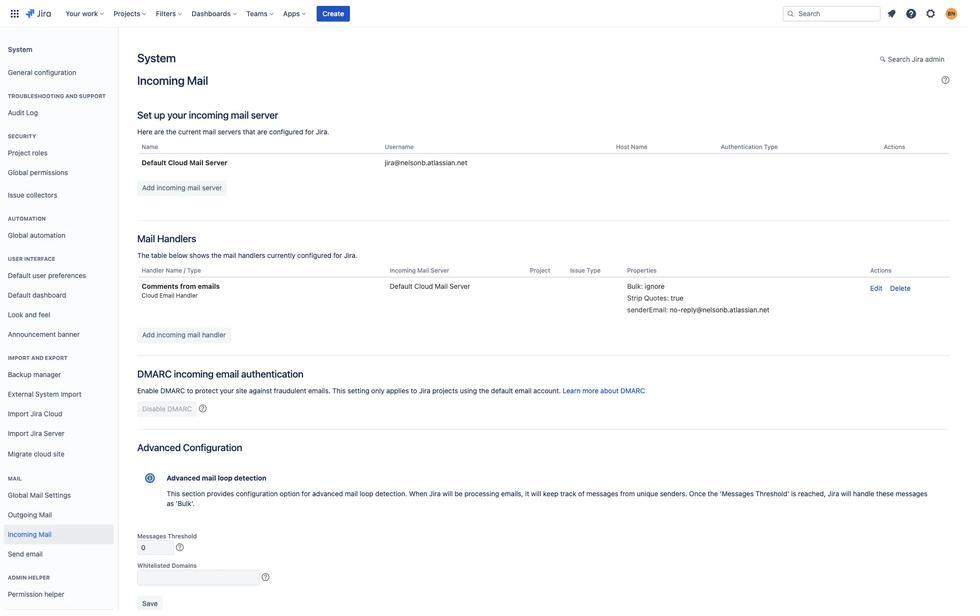 Task type: locate. For each thing, give the bounding box(es) containing it.
your
[[167, 109, 187, 121], [220, 387, 234, 395]]

your right up
[[167, 109, 187, 121]]

loop
[[218, 474, 233, 482], [360, 490, 374, 498]]

name left /
[[166, 267, 182, 274]]

will left be
[[443, 490, 453, 498]]

type left properties
[[587, 267, 601, 274]]

advanced down 'disable'
[[137, 442, 181, 453]]

configured right currently
[[297, 251, 332, 259]]

1 vertical spatial your
[[220, 387, 234, 395]]

security group
[[4, 123, 114, 185]]

incoming mail down outgoing mail
[[8, 530, 52, 538]]

0 horizontal spatial system
[[8, 45, 32, 53]]

1 vertical spatial add
[[142, 331, 155, 339]]

1 vertical spatial for
[[333, 251, 342, 259]]

and for troubleshooting
[[65, 93, 78, 99]]

from
[[180, 282, 196, 290], [620, 490, 635, 498]]

configuration
[[34, 68, 76, 76], [236, 490, 278, 498]]

0 vertical spatial configured
[[269, 128, 303, 136]]

0 vertical spatial advanced
[[137, 442, 181, 453]]

1 horizontal spatial messages
[[896, 490, 928, 498]]

current
[[178, 128, 201, 136]]

None submit
[[137, 596, 163, 610]]

once
[[689, 490, 706, 498]]

0 horizontal spatial default cloud mail server
[[142, 158, 228, 167]]

1 vertical spatial issue
[[570, 267, 585, 274]]

3 global from the top
[[8, 491, 28, 499]]

here are the current mail servers that are configured for jira.
[[137, 128, 329, 136]]

mail group
[[4, 465, 114, 567]]

1 horizontal spatial jira.
[[344, 251, 358, 259]]

1 horizontal spatial from
[[620, 490, 635, 498]]

cloud down comments
[[142, 292, 158, 299]]

cloud up add incoming mail server
[[168, 158, 188, 167]]

will left the handle
[[841, 490, 852, 498]]

incoming mail up up
[[137, 74, 208, 87]]

default cloud mail server down incoming mail server
[[390, 282, 470, 290]]

from down /
[[180, 282, 196, 290]]

site right cloud
[[53, 449, 65, 458]]

disable dmarc button
[[137, 401, 197, 417]]

import and export
[[8, 355, 68, 361]]

send email
[[8, 550, 43, 558]]

jira left "admin"
[[912, 55, 924, 63]]

0 horizontal spatial project
[[8, 148, 30, 157]]

0 vertical spatial incoming
[[137, 74, 185, 87]]

email up protect
[[216, 368, 239, 380]]

permission helper
[[8, 590, 64, 598]]

project down 'security'
[[8, 148, 30, 157]]

default dashboard link
[[4, 285, 114, 305]]

jira down the import jira cloud
[[30, 429, 42, 437]]

edit
[[871, 284, 883, 292]]

loop up the provides
[[218, 474, 233, 482]]

1 vertical spatial configuration
[[236, 490, 278, 498]]

0 horizontal spatial issue
[[8, 191, 24, 199]]

and for look
[[25, 310, 37, 319]]

0 horizontal spatial are
[[154, 128, 164, 136]]

processing
[[465, 490, 499, 498]]

1 horizontal spatial default cloud mail server
[[390, 282, 470, 290]]

0 vertical spatial issue
[[8, 191, 24, 199]]

global down automation on the left top of page
[[8, 231, 28, 239]]

0 vertical spatial this
[[332, 387, 346, 395]]

0 horizontal spatial incoming mail
[[8, 530, 52, 538]]

backup
[[8, 370, 31, 378]]

email inside the "send email" 'link'
[[26, 550, 43, 558]]

incoming mail link
[[4, 525, 114, 544]]

configured for mail handlers
[[297, 251, 332, 259]]

loop left detection.
[[360, 490, 374, 498]]

for for mail handlers
[[333, 251, 342, 259]]

send email link
[[4, 544, 114, 564]]

help image
[[906, 8, 918, 19]]

0 horizontal spatial site
[[53, 449, 65, 458]]

1 horizontal spatial your
[[220, 387, 234, 395]]

default down user
[[8, 271, 31, 279]]

1 vertical spatial from
[[620, 490, 635, 498]]

dmarc incoming email authentication
[[137, 368, 304, 380]]

migrate cloud site link
[[4, 443, 114, 465]]

1 vertical spatial small image
[[176, 543, 184, 551]]

advanced up section
[[167, 474, 200, 482]]

dashboards button
[[189, 6, 241, 21]]

incoming inside mail group
[[8, 530, 37, 538]]

add incoming mail server
[[142, 183, 222, 192]]

configuration up troubleshooting and support
[[34, 68, 76, 76]]

0 horizontal spatial will
[[443, 490, 453, 498]]

messages
[[137, 533, 166, 540]]

Messages Threshold number field
[[137, 541, 174, 555]]

1 horizontal spatial handler
[[176, 292, 198, 299]]

1 vertical spatial email
[[515, 387, 532, 395]]

1 vertical spatial and
[[25, 310, 37, 319]]

1 horizontal spatial site
[[236, 387, 247, 395]]

1 vertical spatial loop
[[360, 490, 374, 498]]

global inside security group
[[8, 168, 28, 176]]

email right send
[[26, 550, 43, 558]]

1 vertical spatial this
[[167, 490, 180, 498]]

0 horizontal spatial from
[[180, 282, 196, 290]]

and inside group
[[31, 355, 43, 361]]

general configuration link
[[4, 63, 114, 82]]

and inside the 'user interface' group
[[25, 310, 37, 319]]

import for import jira server
[[8, 429, 29, 437]]

jira@nelsonb.atlassian.net
[[385, 158, 468, 167]]

0 vertical spatial helper
[[28, 574, 50, 581]]

unique
[[637, 490, 658, 498]]

2 vertical spatial email
[[26, 550, 43, 558]]

helper up permission helper on the left bottom of page
[[28, 574, 50, 581]]

2 horizontal spatial name
[[631, 143, 648, 151]]

0 horizontal spatial name
[[142, 143, 158, 151]]

1 horizontal spatial will
[[531, 490, 541, 498]]

external
[[8, 390, 34, 398]]

project for project
[[530, 267, 550, 274]]

1 vertical spatial configured
[[297, 251, 332, 259]]

handler right email
[[176, 292, 198, 299]]

2 vertical spatial global
[[8, 491, 28, 499]]

collectors
[[26, 191, 57, 199]]

configuration down detection
[[236, 490, 278, 498]]

the right once
[[708, 490, 718, 498]]

0 vertical spatial loop
[[218, 474, 233, 482]]

dmarc right 'about' on the bottom of page
[[621, 387, 645, 395]]

import
[[8, 355, 30, 361], [61, 390, 81, 398], [8, 409, 29, 418], [8, 429, 29, 437]]

name down here
[[142, 143, 158, 151]]

and inside group
[[65, 93, 78, 99]]

0 horizontal spatial configuration
[[34, 68, 76, 76]]

jira up import jira server on the bottom of page
[[30, 409, 42, 418]]

external system import
[[8, 390, 81, 398]]

global permissions
[[8, 168, 68, 176]]

1 horizontal spatial email
[[216, 368, 239, 380]]

0 vertical spatial for
[[305, 128, 314, 136]]

look and feel link
[[4, 305, 114, 325]]

dmarc inside button
[[167, 405, 192, 413]]

emails.
[[308, 387, 331, 395]]

2 horizontal spatial will
[[841, 490, 852, 498]]

teams button
[[244, 6, 277, 21]]

0 vertical spatial default cloud mail server
[[142, 158, 228, 167]]

1 vertical spatial actions
[[871, 267, 892, 274]]

dmarc left dmarc cannot be disabled on free plans. if you wish to disable dmarc, upgrade your plan. image
[[167, 405, 192, 413]]

and left feel
[[25, 310, 37, 319]]

0 vertical spatial from
[[180, 282, 196, 290]]

system
[[8, 45, 32, 53], [137, 51, 176, 65], [35, 390, 59, 398]]

site
[[236, 387, 247, 395], [53, 449, 65, 458]]

0 vertical spatial incoming mail
[[137, 74, 208, 87]]

email
[[216, 368, 239, 380], [515, 387, 532, 395], [26, 550, 43, 558]]

1 horizontal spatial server
[[251, 109, 278, 121]]

1 horizontal spatial to
[[411, 387, 417, 395]]

1 vertical spatial global
[[8, 231, 28, 239]]

1 horizontal spatial incoming mail
[[137, 74, 208, 87]]

incoming inside 'add incoming mail server' link
[[157, 183, 186, 192]]

for
[[305, 128, 314, 136], [333, 251, 342, 259], [302, 490, 311, 498]]

jira.
[[316, 128, 329, 136], [344, 251, 358, 259]]

0 vertical spatial project
[[8, 148, 30, 157]]

0 horizontal spatial type
[[187, 267, 201, 274]]

projects
[[433, 387, 458, 395]]

import for import and export
[[8, 355, 30, 361]]

search
[[888, 55, 910, 63]]

system down the manager at the left of page
[[35, 390, 59, 398]]

1 vertical spatial jira.
[[344, 251, 358, 259]]

0 vertical spatial global
[[8, 168, 28, 176]]

1 messages from the left
[[587, 490, 619, 498]]

whitelisted domains
[[137, 562, 197, 569]]

2 are from the left
[[257, 128, 267, 136]]

system up general
[[8, 45, 32, 53]]

1 horizontal spatial this
[[332, 387, 346, 395]]

advanced mail loop detection
[[167, 474, 267, 482]]

currently
[[267, 251, 296, 259]]

will right it
[[531, 490, 541, 498]]

table
[[151, 251, 167, 259]]

2 to from the left
[[411, 387, 417, 395]]

this up the as
[[167, 490, 180, 498]]

0 vertical spatial add
[[142, 183, 155, 192]]

0 vertical spatial jira.
[[316, 128, 329, 136]]

0 horizontal spatial this
[[167, 490, 180, 498]]

configured right that
[[269, 128, 303, 136]]

get online help about creating issues and comments from email image
[[942, 76, 950, 84]]

project inside project roles link
[[8, 148, 30, 157]]

to left protect
[[187, 387, 193, 395]]

default cloud mail server up add incoming mail server
[[142, 158, 228, 167]]

0 vertical spatial server
[[251, 109, 278, 121]]

0 vertical spatial site
[[236, 387, 247, 395]]

emails
[[198, 282, 220, 290]]

name right the host
[[631, 143, 648, 151]]

troubleshooting and support group
[[4, 82, 114, 126]]

2 vertical spatial for
[[302, 490, 311, 498]]

from left unique
[[620, 490, 635, 498]]

1 vertical spatial incoming mail
[[8, 530, 52, 538]]

2 vertical spatial and
[[31, 355, 43, 361]]

1 horizontal spatial issue
[[570, 267, 585, 274]]

import down the backup manager link
[[61, 390, 81, 398]]

0 horizontal spatial to
[[187, 387, 193, 395]]

0 horizontal spatial server
[[202, 183, 222, 192]]

helper for admin helper
[[28, 574, 50, 581]]

are right that
[[257, 128, 267, 136]]

1 vertical spatial project
[[530, 267, 550, 274]]

1 horizontal spatial loop
[[360, 490, 374, 498]]

and left support
[[65, 93, 78, 99]]

site inside import and export group
[[53, 449, 65, 458]]

handler down the table
[[142, 267, 164, 274]]

1 horizontal spatial configuration
[[236, 490, 278, 498]]

2 will from the left
[[531, 490, 541, 498]]

0 horizontal spatial jira.
[[316, 128, 329, 136]]

setting
[[348, 387, 370, 395]]

1 vertical spatial handler
[[176, 292, 198, 299]]

default dashboard
[[8, 291, 66, 299]]

2 horizontal spatial type
[[764, 143, 778, 151]]

up
[[154, 109, 165, 121]]

default cloud mail server
[[142, 158, 228, 167], [390, 282, 470, 290]]

0 horizontal spatial loop
[[218, 474, 233, 482]]

project for project roles
[[8, 148, 30, 157]]

apps
[[283, 9, 300, 17]]

this section provides configuration option for advanced mail loop detection. when jira will be processing emails, it will keep track of messages from unique senders. once the 'messages threshold' is reached, jira will handle these messages as 'bulk'.
[[167, 490, 928, 508]]

Whitelisted Domains text field
[[137, 570, 260, 586]]

import jira cloud
[[8, 409, 62, 418]]

2 global from the top
[[8, 231, 28, 239]]

handler
[[202, 331, 226, 339]]

cloud down 'external system import' link in the bottom left of the page
[[44, 409, 62, 418]]

option
[[280, 490, 300, 498]]

the right using on the bottom left
[[479, 387, 489, 395]]

provides
[[207, 490, 234, 498]]

0 vertical spatial and
[[65, 93, 78, 99]]

0 vertical spatial email
[[216, 368, 239, 380]]

security
[[8, 133, 36, 139]]

2 add from the top
[[142, 331, 155, 339]]

messages right of
[[587, 490, 619, 498]]

messages
[[587, 490, 619, 498], [896, 490, 928, 498]]

dmarc
[[137, 368, 172, 380], [160, 387, 185, 395], [621, 387, 645, 395], [167, 405, 192, 413]]

add incoming mail handler
[[142, 331, 226, 339]]

system right the sidebar navigation image on the top left
[[137, 51, 176, 65]]

email right default
[[515, 387, 532, 395]]

whitelisted
[[137, 562, 170, 569]]

import jira cloud link
[[4, 404, 114, 424]]

1 horizontal spatial type
[[587, 267, 601, 274]]

banner
[[0, 0, 969, 27]]

user interface
[[8, 255, 55, 262]]

0 horizontal spatial email
[[26, 550, 43, 558]]

global up outgoing
[[8, 491, 28, 499]]

global for global mail settings
[[8, 491, 28, 499]]

is
[[792, 490, 797, 498]]

2 horizontal spatial small image
[[880, 55, 888, 63]]

server
[[251, 109, 278, 121], [202, 183, 222, 192]]

incoming for add incoming mail handler
[[157, 331, 186, 339]]

1 vertical spatial incoming
[[390, 267, 416, 274]]

issue for issue collectors
[[8, 191, 24, 199]]

mail
[[231, 109, 249, 121], [203, 128, 216, 136], [187, 183, 200, 192], [223, 251, 236, 259], [187, 331, 200, 339], [202, 474, 216, 482], [345, 490, 358, 498]]

loop inside this section provides configuration option for advanced mail loop detection. when jira will be processing emails, it will keep track of messages from unique senders. once the 'messages threshold' is reached, jira will handle these messages as 'bulk'.
[[360, 490, 374, 498]]

learn more about dmarc link
[[563, 387, 645, 395]]

1 vertical spatial advanced
[[167, 474, 200, 482]]

import up backup
[[8, 355, 30, 361]]

global down project roles
[[8, 168, 28, 176]]

cloud
[[34, 449, 51, 458]]

1 vertical spatial helper
[[44, 590, 64, 598]]

global inside mail group
[[8, 491, 28, 499]]

0 vertical spatial handler
[[142, 267, 164, 274]]

helper right "permission"
[[44, 590, 64, 598]]

1 vertical spatial site
[[53, 449, 65, 458]]

and up backup manager
[[31, 355, 43, 361]]

0 horizontal spatial messages
[[587, 490, 619, 498]]

1 global from the top
[[8, 168, 28, 176]]

default user preferences link
[[4, 266, 114, 285]]

1 horizontal spatial system
[[35, 390, 59, 398]]

admin
[[926, 55, 945, 63]]

jira right reached,
[[828, 490, 840, 498]]

global inside automation group
[[8, 231, 28, 239]]

automation group
[[4, 205, 114, 248]]

incoming mail server
[[390, 267, 449, 274]]

0 horizontal spatial your
[[167, 109, 187, 121]]

incoming for add incoming mail server
[[157, 183, 186, 192]]

are right here
[[154, 128, 164, 136]]

1 horizontal spatial small image
[[262, 573, 270, 581]]

user interface group
[[4, 245, 114, 347]]

banner
[[58, 330, 80, 338]]

issue collectors
[[8, 191, 57, 199]]

default down incoming mail server
[[390, 282, 413, 290]]

handlers
[[157, 233, 196, 244]]

detection.
[[375, 490, 407, 498]]

site left against
[[236, 387, 247, 395]]

it
[[525, 490, 529, 498]]

2 vertical spatial small image
[[262, 573, 270, 581]]

cloud down incoming mail server
[[415, 282, 433, 290]]

search image
[[787, 10, 795, 17]]

type right authentication
[[764, 143, 778, 151]]

type right /
[[187, 267, 201, 274]]

small image
[[880, 55, 888, 63], [176, 543, 184, 551], [262, 573, 270, 581]]

jira image
[[26, 8, 51, 19], [26, 8, 51, 19]]

cloud inside comments from emails cloud email handler
[[142, 292, 158, 299]]

your profile and settings image
[[946, 8, 958, 19]]

import down external
[[8, 409, 29, 418]]

project left issue type
[[530, 267, 550, 274]]

2 vertical spatial incoming
[[8, 530, 37, 538]]

for for set up your incoming mail server
[[305, 128, 314, 136]]

0 horizontal spatial small image
[[176, 543, 184, 551]]

export
[[45, 355, 68, 361]]

messages right these
[[896, 490, 928, 498]]

incoming inside add incoming mail handler link
[[157, 331, 186, 339]]

default
[[142, 158, 166, 167], [8, 271, 31, 279], [390, 282, 413, 290], [8, 291, 31, 299]]

1 add from the top
[[142, 183, 155, 192]]

authentication
[[241, 368, 304, 380]]

handler
[[142, 267, 164, 274], [176, 292, 198, 299]]

import up migrate
[[8, 429, 29, 437]]

will
[[443, 490, 453, 498], [531, 490, 541, 498], [841, 490, 852, 498]]

your down dmarc incoming email authentication
[[220, 387, 234, 395]]

0 vertical spatial small image
[[880, 55, 888, 63]]

to right applies
[[411, 387, 417, 395]]

advanced
[[137, 442, 181, 453], [167, 474, 200, 482]]

this left setting
[[332, 387, 346, 395]]

default
[[491, 387, 513, 395]]



Task type: describe. For each thing, give the bounding box(es) containing it.
authentication
[[721, 143, 763, 151]]

filters
[[156, 9, 176, 17]]

small image inside search jira admin link
[[880, 55, 888, 63]]

domains
[[172, 562, 197, 569]]

permissions
[[30, 168, 68, 176]]

global for global permissions
[[8, 168, 28, 176]]

0 vertical spatial configuration
[[34, 68, 76, 76]]

troubleshooting and support
[[8, 93, 106, 99]]

global for global automation
[[8, 231, 28, 239]]

backup manager
[[8, 370, 61, 378]]

applies
[[387, 387, 409, 395]]

jira inside import jira cloud link
[[30, 409, 42, 418]]

dmarc cannot be disabled on free plans. if you wish to disable dmarc, upgrade your plan. image
[[199, 405, 207, 413]]

set
[[137, 109, 152, 121]]

dmarc up enable
[[137, 368, 172, 380]]

migrate cloud site
[[8, 449, 65, 458]]

settings
[[45, 491, 71, 499]]

handler inside comments from emails cloud email handler
[[176, 292, 198, 299]]

feel
[[39, 310, 50, 319]]

about
[[601, 387, 619, 395]]

outgoing mail link
[[4, 505, 114, 525]]

global permissions link
[[4, 163, 114, 182]]

jira right when
[[429, 490, 441, 498]]

notifications image
[[886, 8, 898, 19]]

look
[[8, 310, 23, 319]]

interface
[[24, 255, 55, 262]]

mail inside this section provides configuration option for advanced mail loop detection. when jira will be processing emails, it will keep track of messages from unique senders. once the 'messages threshold' is reached, jira will handle these messages as 'bulk'.
[[345, 490, 358, 498]]

import jira server link
[[4, 424, 114, 443]]

authentication type
[[721, 143, 778, 151]]

configured for set up your incoming mail server
[[269, 128, 303, 136]]

small image for threshold
[[176, 543, 184, 551]]

appswitcher icon image
[[9, 8, 21, 19]]

1 vertical spatial default cloud mail server
[[390, 282, 470, 290]]

advanced for advanced configuration
[[137, 442, 181, 453]]

send
[[8, 550, 24, 558]]

admin helper
[[8, 574, 50, 581]]

track
[[560, 490, 577, 498]]

senders.
[[660, 490, 688, 498]]

1 vertical spatial server
[[202, 183, 222, 192]]

audit
[[8, 108, 24, 117]]

filters button
[[153, 6, 186, 21]]

general configuration
[[8, 68, 76, 76]]

email
[[160, 292, 174, 299]]

external system import link
[[4, 384, 114, 404]]

primary element
[[6, 0, 783, 27]]

against
[[249, 387, 272, 395]]

system inside import and export group
[[35, 390, 59, 398]]

learn
[[563, 387, 581, 395]]

settings image
[[925, 8, 937, 19]]

sidebar navigation image
[[107, 39, 128, 59]]

troubleshooting
[[8, 93, 64, 99]]

name for host name
[[631, 143, 648, 151]]

advanced for advanced mail loop detection
[[167, 474, 200, 482]]

1 will from the left
[[443, 490, 453, 498]]

0 horizontal spatial handler
[[142, 267, 164, 274]]

when
[[409, 490, 428, 498]]

quotes:
[[644, 294, 669, 302]]

add for set
[[142, 183, 155, 192]]

dashboards
[[192, 9, 231, 17]]

comments from emails cloud email handler
[[142, 282, 220, 299]]

detection
[[234, 474, 267, 482]]

jira inside import jira server link
[[30, 429, 42, 437]]

your work
[[66, 9, 98, 17]]

audit log
[[8, 108, 38, 117]]

look and feel
[[8, 310, 50, 319]]

'messages
[[720, 490, 754, 498]]

your work button
[[63, 6, 108, 21]]

dmarc up disable dmarc
[[160, 387, 185, 395]]

global automation link
[[4, 226, 114, 245]]

admin helper group
[[4, 564, 114, 610]]

delete link
[[891, 284, 911, 292]]

audit log link
[[4, 103, 114, 123]]

search jira admin
[[888, 55, 945, 63]]

default up look
[[8, 291, 31, 299]]

cloud inside import and export group
[[44, 409, 62, 418]]

import and export group
[[4, 344, 114, 468]]

/
[[184, 267, 186, 274]]

bulk: ignore strip quotes: true senderemail: no-reply@nelsonb.atlassian.net
[[627, 282, 770, 314]]

default user preferences
[[8, 271, 86, 279]]

name for handler name / type
[[166, 267, 182, 274]]

server inside import and export group
[[44, 429, 64, 437]]

0 vertical spatial actions
[[884, 143, 906, 151]]

1 to from the left
[[187, 387, 193, 395]]

from inside comments from emails cloud email handler
[[180, 282, 196, 290]]

small image for domains
[[262, 573, 270, 581]]

incoming mail inside incoming mail link
[[8, 530, 52, 538]]

servers
[[218, 128, 241, 136]]

for inside this section provides configuration option for advanced mail loop detection. when jira will be processing emails, it will keep track of messages from unique senders. once the 'messages threshold' is reached, jira will handle these messages as 'bulk'.
[[302, 490, 311, 498]]

announcement banner link
[[4, 325, 114, 344]]

here
[[137, 128, 152, 136]]

delete
[[891, 284, 911, 292]]

from inside this section provides configuration option for advanced mail loop detection. when jira will be processing emails, it will keep track of messages from unique senders. once the 'messages threshold' is reached, jira will handle these messages as 'bulk'.
[[620, 490, 635, 498]]

and for import
[[31, 355, 43, 361]]

import for import jira cloud
[[8, 409, 29, 418]]

the inside this section provides configuration option for advanced mail loop detection. when jira will be processing emails, it will keep track of messages from unique senders. once the 'messages threshold' is reached, jira will handle these messages as 'bulk'.
[[708, 490, 718, 498]]

this inside this section provides configuration option for advanced mail loop detection. when jira will be processing emails, it will keep track of messages from unique senders. once the 'messages threshold' is reached, jira will handle these messages as 'bulk'.
[[167, 490, 180, 498]]

2 horizontal spatial incoming
[[390, 267, 416, 274]]

manager
[[33, 370, 61, 378]]

1 horizontal spatial incoming
[[137, 74, 185, 87]]

2 horizontal spatial email
[[515, 387, 532, 395]]

disable dmarc
[[142, 405, 192, 413]]

edit link
[[871, 284, 883, 292]]

roles
[[32, 148, 48, 157]]

jira. for mail handlers
[[344, 251, 358, 259]]

backup manager link
[[4, 365, 114, 384]]

project roles link
[[4, 143, 114, 163]]

announcement
[[8, 330, 56, 338]]

as
[[167, 499, 174, 508]]

3 will from the left
[[841, 490, 852, 498]]

projects
[[114, 9, 140, 17]]

reply@nelsonb.atlassian.net
[[681, 306, 770, 314]]

projects button
[[111, 6, 150, 21]]

jira. for set up your incoming mail server
[[316, 128, 329, 136]]

host
[[616, 143, 630, 151]]

dashboard
[[33, 291, 66, 299]]

the left the current
[[166, 128, 176, 136]]

global mail settings link
[[4, 485, 114, 505]]

type for mail handlers
[[587, 267, 601, 274]]

configuration inside this section provides configuration option for advanced mail loop detection. when jira will be processing emails, it will keep track of messages from unique senders. once the 'messages threshold' is reached, jira will handle these messages as 'bulk'.
[[236, 490, 278, 498]]

strip
[[627, 294, 642, 302]]

banner containing your work
[[0, 0, 969, 27]]

migrate
[[8, 449, 32, 458]]

permission
[[8, 590, 43, 598]]

enable
[[137, 387, 159, 395]]

type for set up your incoming mail server
[[764, 143, 778, 151]]

issue for issue type
[[570, 267, 585, 274]]

general
[[8, 68, 32, 76]]

add for mail
[[142, 331, 155, 339]]

2 messages from the left
[[896, 490, 928, 498]]

comments
[[142, 282, 178, 290]]

these
[[877, 490, 894, 498]]

jira left projects at the left of the page
[[419, 387, 431, 395]]

2 horizontal spatial system
[[137, 51, 176, 65]]

advanced configuration
[[137, 442, 242, 453]]

permission helper link
[[4, 585, 114, 604]]

default down here
[[142, 158, 166, 167]]

apps button
[[280, 6, 310, 21]]

mail handlers
[[137, 233, 196, 244]]

teams
[[246, 9, 268, 17]]

the right shows
[[211, 251, 222, 259]]

Search field
[[783, 6, 881, 21]]

advanced
[[312, 490, 343, 498]]

using
[[460, 387, 477, 395]]

helper for permission helper
[[44, 590, 64, 598]]

jira inside search jira admin link
[[912, 55, 924, 63]]

1 are from the left
[[154, 128, 164, 136]]

incoming for dmarc incoming email authentication
[[174, 368, 214, 380]]



Task type: vqa. For each thing, say whether or not it's contained in the screenshot.


